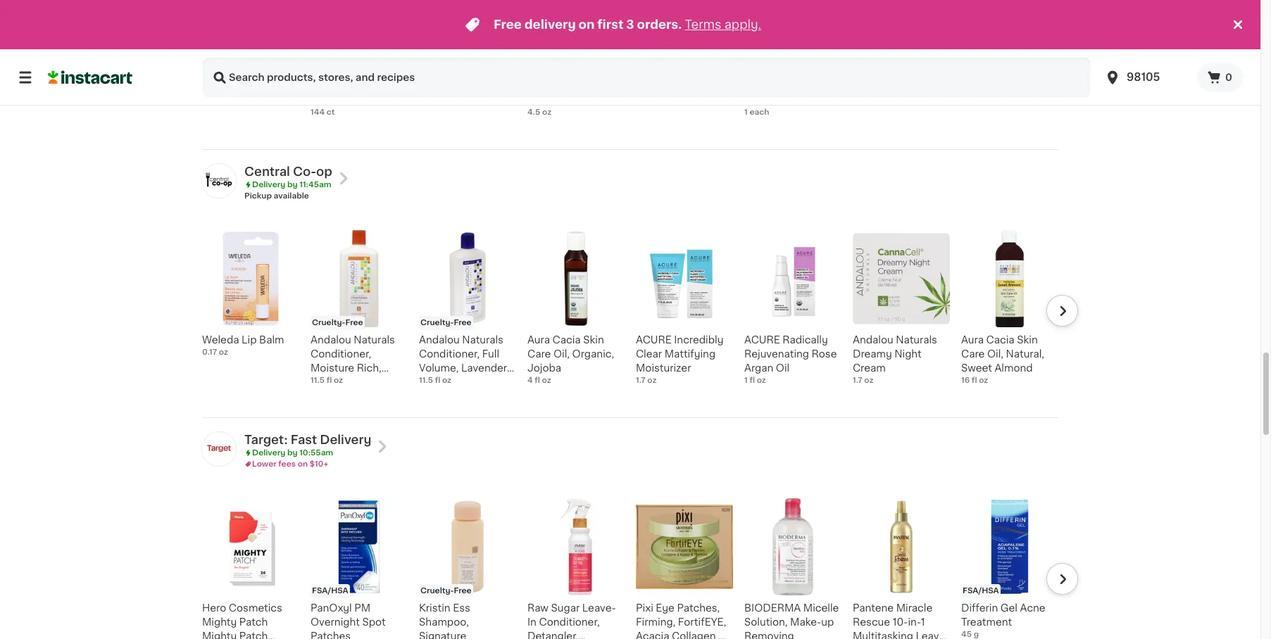 Task type: vqa. For each thing, say whether or not it's contained in the screenshot.


Task type: locate. For each thing, give the bounding box(es) containing it.
andalou for andalou naturals conditioner, moisture rich, argan oil & shea
[[311, 335, 351, 345]]

oz down 'moisturizer'
[[648, 377, 657, 384]]

trim left nail
[[853, 67, 879, 76]]

0 horizontal spatial 4
[[528, 377, 533, 384]]

5 fl from the left
[[972, 377, 977, 384]]

nail
[[881, 67, 900, 76]]

1 horizontal spatial oil,
[[987, 349, 1004, 359]]

conditioner, inside andalou naturals conditioner, moisture rich, argan oil & shea
[[311, 349, 371, 359]]

1.7
[[636, 377, 646, 384], [853, 377, 863, 384]]

with inside the 'trim clipper, toenail, deluxe, with file 1 each'
[[744, 95, 765, 105]]

1.7 down 'moisturizer'
[[636, 377, 646, 384]]

2 horizontal spatial andalou
[[853, 335, 894, 345]]

fast
[[291, 434, 317, 446]]

on down delivery by 10:55am
[[298, 460, 308, 468]]

conditioner, up volume,
[[419, 349, 480, 359]]

0 horizontal spatial with
[[528, 123, 548, 133]]

1.7 down cream in the bottom of the page
[[853, 377, 863, 384]]

2 trim from the left
[[961, 67, 987, 76]]

oil, for jojoba
[[554, 349, 570, 359]]

oz down volume,
[[442, 377, 452, 384]]

1.7 inside andalou naturals dreamy night cream 1.7 oz
[[853, 377, 863, 384]]

cream
[[853, 363, 886, 373]]

0 vertical spatial on
[[579, 19, 595, 30]]

oz inside 'weleda lip balm 0.17 oz'
[[219, 348, 228, 356]]

trim clipper, toenail, deluxe, with file 1 each
[[744, 67, 822, 116]]

andalou inside andalou naturals conditioner, full volume, lavender & biotin
[[419, 335, 460, 345]]

1 care from the left
[[528, 349, 551, 359]]

removing
[[744, 631, 794, 640]]

0 horizontal spatial argan
[[311, 377, 340, 387]]

conditioner, up 'moisture'
[[311, 349, 371, 359]]

panoxyl pm overnight spot patches
[[311, 603, 386, 640]]

leave-
[[582, 603, 616, 613]]

4 fl from the left
[[750, 377, 755, 384]]

2 horizontal spatial &
[[476, 67, 484, 76]]

1 down miracle
[[921, 617, 925, 627]]

sparta up the creamer
[[636, 67, 669, 76]]

0 vertical spatial 4
[[961, 94, 967, 102]]

1 horizontal spatial &
[[419, 377, 427, 387]]

acure for clear
[[636, 335, 672, 345]]

skin
[[419, 81, 440, 91], [583, 335, 604, 345], [1017, 335, 1038, 345]]

central co-op image
[[202, 164, 236, 198]]

fl down volume,
[[435, 377, 440, 384]]

cruelty- for target: fast delivery
[[420, 587, 454, 595]]

1 left 1/2"
[[671, 67, 675, 76]]

45
[[961, 631, 972, 639]]

brush
[[262, 67, 291, 76], [681, 81, 710, 91]]

2 oil, from the left
[[987, 349, 1004, 359]]

acure inside acure incredibly clear mattifying moisturizer 1.7 oz
[[636, 335, 672, 345]]

1 by from the top
[[287, 181, 298, 188]]

1 1.7 from the left
[[636, 377, 646, 384]]

acure up "rejuvenating"
[[744, 335, 780, 345]]

oz
[[542, 108, 552, 116], [219, 348, 228, 356], [334, 377, 343, 384], [442, 377, 452, 384], [542, 377, 551, 384], [648, 377, 657, 384], [757, 377, 766, 384], [864, 377, 874, 384], [979, 377, 988, 384]]

cacia inside aura cacia skin care oil, organic, jojoba 4 fl oz
[[553, 335, 581, 345]]

&
[[476, 67, 484, 76], [358, 377, 366, 387], [419, 377, 427, 387]]

0 horizontal spatial care
[[528, 349, 551, 359]]

2 cacia from the left
[[986, 335, 1015, 345]]

tweezers
[[961, 81, 1008, 91]]

1 acure from the left
[[636, 335, 672, 345]]

4
[[961, 94, 967, 102], [528, 377, 533, 384]]

gojo pink & klean skin cleanse refill 800 ml
[[419, 67, 515, 102]]

naturals up rich,
[[354, 335, 395, 345]]

oil, up jojoba
[[554, 349, 570, 359]]

skin inside aura cacia skin care oil, natural, sweet almond 16 fl oz
[[1017, 335, 1038, 345]]

1 trim from the left
[[853, 67, 879, 76]]

each inside trim slant tip tweezers 4 each
[[969, 94, 988, 102]]

aura for aura cacia skin care oil, organic, jojoba
[[528, 335, 550, 345]]

0 horizontal spatial aura
[[528, 335, 550, 345]]

1 naturals from the left
[[354, 335, 395, 345]]

oil, inside aura cacia skin care oil, organic, jojoba 4 fl oz
[[554, 349, 570, 359]]

2 acure from the left
[[744, 335, 780, 345]]

0 horizontal spatial cacia
[[553, 335, 581, 345]]

conditioner,
[[311, 349, 371, 359], [419, 349, 480, 359], [539, 617, 600, 627]]

cruelty-free up andalou naturals conditioner, full volume, lavender & biotin
[[420, 319, 472, 327]]

1 horizontal spatial brush
[[681, 81, 710, 91]]

1 11.5 from the left
[[311, 377, 325, 384]]

2 naturals from the left
[[462, 335, 504, 345]]

2 11.5 fl oz from the left
[[419, 377, 452, 384]]

naturals inside andalou naturals conditioner, moisture rich, argan oil & shea
[[354, 335, 395, 345]]

slant
[[990, 67, 1015, 76]]

0 vertical spatial argan
[[744, 363, 774, 373]]

trim up "tweezers" in the top right of the page
[[961, 67, 987, 76]]

fromula
[[528, 95, 567, 105]]

naturals inside andalou naturals dreamy night cream 1.7 oz
[[896, 335, 937, 345]]

with down 4.5 oz
[[528, 123, 548, 133]]

file
[[768, 95, 785, 105]]

2 by from the top
[[287, 449, 298, 457]]

by up available
[[287, 181, 298, 188]]

0 horizontal spatial oil
[[342, 377, 356, 387]]

on for delivery
[[579, 19, 595, 30]]

brush right wire
[[262, 67, 291, 76]]

1 horizontal spatial 1.7
[[853, 377, 863, 384]]

cruelty-
[[312, 319, 345, 327], [420, 319, 454, 327], [420, 587, 454, 595]]

1 andalou from the left
[[311, 335, 351, 345]]

aura inside aura cacia skin care oil, organic, jojoba 4 fl oz
[[528, 335, 550, 345]]

1 horizontal spatial acure
[[744, 335, 780, 345]]

11.5 for andalou naturals conditioner, full volume, lavender & biotin
[[419, 377, 433, 384]]

cacia up organic, on the bottom left
[[553, 335, 581, 345]]

trim slant tip tweezers 4 each
[[961, 67, 1032, 102]]

andalou inside andalou naturals conditioner, moisture rich, argan oil & shea
[[311, 335, 351, 345]]

andalou inside andalou naturals dreamy night cream 1.7 oz
[[853, 335, 894, 345]]

oz inside acure radically rejuvenating rose argan oil 1 fl oz
[[757, 377, 766, 384]]

16
[[961, 377, 970, 384]]

0 horizontal spatial &
[[358, 377, 366, 387]]

3 fl from the left
[[535, 377, 540, 384]]

1.7 for cream
[[853, 377, 863, 384]]

oz down weleda
[[219, 348, 228, 356]]

& left biotin
[[419, 377, 427, 387]]

1 inside sparta 1 1/2" white creamer brush each
[[671, 67, 675, 76]]

2 horizontal spatial skin
[[1017, 335, 1038, 345]]

oil,
[[554, 349, 570, 359], [987, 349, 1004, 359]]

1 down "rejuvenating"
[[744, 377, 748, 384]]

andalou
[[311, 335, 351, 345], [419, 335, 460, 345], [853, 335, 894, 345]]

2 vertical spatial item carousel region
[[182, 493, 1078, 640]]

target:
[[244, 434, 288, 446]]

skin up 800
[[419, 81, 440, 91]]

0 vertical spatial delivery
[[252, 181, 285, 188]]

0 horizontal spatial skin
[[419, 81, 440, 91]]

solarcaine cool aloe burn relief fromula pain relieving spray with lidocaine
[[528, 67, 606, 133]]

pm
[[354, 603, 371, 613]]

up
[[821, 617, 834, 627]]

0 horizontal spatial conditioner,
[[311, 349, 371, 359]]

free
[[494, 19, 522, 30], [345, 319, 363, 327], [454, 319, 472, 327], [454, 587, 472, 595]]

care
[[528, 349, 551, 359], [961, 349, 985, 359]]

on left first
[[579, 19, 595, 30]]

by for fast
[[287, 449, 298, 457]]

on
[[579, 19, 595, 30], [298, 460, 308, 468]]

naturals inside andalou naturals conditioner, full volume, lavender & biotin
[[462, 335, 504, 345]]

oil down 'moisture'
[[342, 377, 356, 387]]

0 horizontal spatial on
[[298, 460, 308, 468]]

conditioner, for volume,
[[419, 349, 480, 359]]

balm
[[259, 335, 284, 345]]

sparta left wire
[[202, 67, 235, 76]]

1 horizontal spatial 11.5 fl oz
[[419, 377, 452, 384]]

2 1.7 from the left
[[853, 377, 863, 384]]

aura for aura cacia skin care oil, natural, sweet almond
[[961, 335, 984, 345]]

care inside aura cacia skin care oil, organic, jojoba 4 fl oz
[[528, 349, 551, 359]]

1 vertical spatial item carousel region
[[182, 224, 1078, 412]]

oz down sweet
[[979, 377, 988, 384]]

co-
[[293, 166, 316, 177]]

incredibly
[[674, 335, 724, 345]]

aura up sweet
[[961, 335, 984, 345]]

11.5 down volume,
[[419, 377, 433, 384]]

shea
[[369, 377, 394, 387]]

1 vertical spatial brush
[[681, 81, 710, 91]]

None search field
[[203, 58, 1090, 97]]

1 horizontal spatial cacia
[[986, 335, 1015, 345]]

nylon
[[344, 81, 374, 91]]

1 horizontal spatial trim
[[961, 67, 987, 76]]

& down rich,
[[358, 377, 366, 387]]

10-
[[893, 617, 908, 627]]

naturals up the full
[[462, 335, 504, 345]]

1 horizontal spatial care
[[961, 349, 985, 359]]

1 down toenail, on the top right
[[744, 108, 748, 116]]

oil, up the almond
[[987, 349, 1004, 359]]

aura cacia skin care oil, organic, jojoba 4 fl oz
[[528, 335, 614, 384]]

terms
[[685, 19, 722, 30]]

3 naturals from the left
[[896, 335, 937, 345]]

night
[[895, 349, 922, 359]]

aura cacia skin care oil, natural, sweet almond 16 fl oz
[[961, 335, 1045, 384]]

11.5 fl oz down 'moisture'
[[311, 377, 343, 384]]

11:45am
[[299, 181, 331, 188]]

1 horizontal spatial andalou
[[419, 335, 460, 345]]

3 andalou from the left
[[853, 335, 894, 345]]

fl down jojoba
[[535, 377, 540, 384]]

foodhandler 24" brown nylon hair nets 144 ct
[[311, 67, 396, 116]]

0 vertical spatial oil
[[776, 363, 790, 373]]

full
[[482, 349, 499, 359]]

pickup available
[[244, 192, 309, 200]]

oz down jojoba
[[542, 377, 551, 384]]

delivery
[[252, 181, 285, 188], [320, 434, 371, 446], [252, 449, 285, 457]]

0 vertical spatial brush
[[262, 67, 291, 76]]

1 horizontal spatial fsa/hsa
[[529, 50, 565, 58]]

aura inside aura cacia skin care oil, natural, sweet almond 16 fl oz
[[961, 335, 984, 345]]

oz inside acure incredibly clear mattifying moisturizer 1.7 oz
[[648, 377, 657, 384]]

0 horizontal spatial 11.5
[[311, 377, 325, 384]]

1 11.5 fl oz from the left
[[311, 377, 343, 384]]

fl inside aura cacia skin care oil, organic, jojoba 4 fl oz
[[535, 377, 540, 384]]

cleanse
[[442, 81, 483, 91]]

fsa/hsa up solarcaine
[[529, 50, 565, 58]]

11.5 down 'moisture'
[[311, 377, 325, 384]]

4 down "tweezers" in the top right of the page
[[961, 94, 967, 102]]

eye
[[656, 603, 675, 613]]

2 andalou from the left
[[419, 335, 460, 345]]

delivery down central
[[252, 181, 285, 188]]

1 vertical spatial with
[[528, 123, 548, 133]]

2 vertical spatial delivery
[[252, 449, 285, 457]]

argan inside andalou naturals conditioner, moisture rich, argan oil & shea
[[311, 377, 340, 387]]

0 horizontal spatial 1.7
[[636, 377, 646, 384]]

0 horizontal spatial naturals
[[354, 335, 395, 345]]

care up jojoba
[[528, 349, 551, 359]]

oz down cream in the bottom of the page
[[864, 377, 874, 384]]

central co-op
[[244, 166, 332, 177]]

moisture
[[311, 363, 354, 373]]

fl right 16
[[972, 377, 977, 384]]

with down toenail, on the top right
[[744, 95, 765, 105]]

fsa/hsa for solarcaine cool aloe burn relief fromula pain relieving spray with lidocaine
[[529, 50, 565, 58]]

1 horizontal spatial skin
[[583, 335, 604, 345]]

andalou up volume,
[[419, 335, 460, 345]]

aura up jojoba
[[528, 335, 550, 345]]

ml
[[437, 94, 447, 102]]

oil, inside aura cacia skin care oil, natural, sweet almond 16 fl oz
[[987, 349, 1004, 359]]

acure for rejuvenating
[[744, 335, 780, 345]]

0 horizontal spatial acure
[[636, 335, 672, 345]]

1 horizontal spatial oil
[[776, 363, 790, 373]]

11.5 for andalou naturals conditioner, moisture rich, argan oil & shea
[[311, 377, 325, 384]]

brush down 1/2"
[[681, 81, 710, 91]]

1 horizontal spatial aura
[[961, 335, 984, 345]]

1 sparta from the left
[[202, 67, 235, 76]]

sparta inside sparta 1 1/2" white creamer brush each
[[636, 67, 669, 76]]

1 horizontal spatial naturals
[[462, 335, 504, 345]]

cruelty- up kristin
[[420, 587, 454, 595]]

lower fees on $10+
[[252, 460, 328, 468]]

1 vertical spatial oil
[[342, 377, 356, 387]]

1 horizontal spatial conditioner,
[[419, 349, 480, 359]]

cruelty- up andalou naturals conditioner, moisture rich, argan oil & shea
[[312, 319, 345, 327]]

cacia
[[553, 335, 581, 345], [986, 335, 1015, 345]]

care inside aura cacia skin care oil, natural, sweet almond 16 fl oz
[[961, 349, 985, 359]]

delivery up 10:55am
[[320, 434, 371, 446]]

conditioner, inside andalou naturals conditioner, full volume, lavender & biotin
[[419, 349, 480, 359]]

sparta inside sparta wire brush each
[[202, 67, 235, 76]]

skin inside aura cacia skin care oil, organic, jojoba 4 fl oz
[[583, 335, 604, 345]]

acure
[[636, 335, 672, 345], [744, 335, 780, 345]]

care for sweet
[[961, 349, 985, 359]]

foodhandler
[[311, 67, 375, 76]]

cacia up natural, on the bottom of page
[[986, 335, 1015, 345]]

2 aura from the left
[[961, 335, 984, 345]]

0 vertical spatial with
[[744, 95, 765, 105]]

1.7 inside acure incredibly clear mattifying moisturizer 1.7 oz
[[636, 377, 646, 384]]

1 cacia from the left
[[553, 335, 581, 345]]

argan down 'moisture'
[[311, 377, 340, 387]]

on inside limited time offer region
[[579, 19, 595, 30]]

cruelty-free up kristin
[[420, 587, 472, 595]]

skin up organic, on the bottom left
[[583, 335, 604, 345]]

cruelty- up volume,
[[420, 319, 454, 327]]

fees
[[278, 460, 296, 468]]

deluxe,
[[785, 81, 822, 91]]

1 horizontal spatial with
[[744, 95, 765, 105]]

sparta wire brush each
[[202, 67, 291, 88]]

2 fl from the left
[[435, 377, 440, 384]]

andalou naturals conditioner, full volume, lavender & biotin
[[419, 335, 507, 387]]

1 vertical spatial on
[[298, 460, 308, 468]]

1 horizontal spatial sparta
[[636, 67, 669, 76]]

2 care from the left
[[961, 349, 985, 359]]

1 aura from the left
[[528, 335, 550, 345]]

naturals up night
[[896, 335, 937, 345]]

raw sugar leave- in conditioner, detangle
[[528, 603, 616, 640]]

skin up natural, on the bottom of page
[[1017, 335, 1038, 345]]

& inside andalou naturals conditioner, moisture rich, argan oil & shea
[[358, 377, 366, 387]]

1 horizontal spatial 11.5
[[419, 377, 433, 384]]

cacia inside aura cacia skin care oil, natural, sweet almond 16 fl oz
[[986, 335, 1015, 345]]

andalou up dreamy
[[853, 335, 894, 345]]

2 11.5 from the left
[[419, 377, 433, 384]]

argan down "rejuvenating"
[[744, 363, 774, 373]]

acure inside acure radically rejuvenating rose argan oil 1 fl oz
[[744, 335, 780, 345]]

fsa/hsa up differin at the bottom of page
[[963, 587, 999, 595]]

available
[[274, 192, 309, 200]]

sugar
[[551, 603, 580, 613]]

4 down jojoba
[[528, 377, 533, 384]]

11.5 fl oz
[[311, 377, 343, 384], [419, 377, 452, 384]]

0 horizontal spatial 11.5 fl oz
[[311, 377, 343, 384]]

rose
[[812, 349, 837, 359]]

1 vertical spatial by
[[287, 449, 298, 457]]

andalou up 'moisture'
[[311, 335, 351, 345]]

trim inside trim slant tip tweezers 4 each
[[961, 67, 987, 76]]

2 sparta from the left
[[636, 67, 669, 76]]

sparta
[[202, 67, 235, 76], [636, 67, 669, 76]]

0 vertical spatial item carousel region
[[202, 0, 1078, 143]]

conditioner, down sugar
[[539, 617, 600, 627]]

delivery for target: fast delivery
[[252, 449, 285, 457]]

limited time offer region
[[0, 0, 1230, 49]]

1 horizontal spatial 4
[[961, 94, 967, 102]]

cool
[[582, 67, 605, 76]]

item carousel region
[[202, 0, 1078, 143], [182, 224, 1078, 412], [182, 493, 1078, 640]]

24"
[[377, 67, 394, 76]]

0 button
[[1197, 63, 1244, 92]]

98105
[[1127, 72, 1160, 82]]

2 horizontal spatial fsa/hsa
[[963, 587, 999, 595]]

1 vertical spatial argan
[[311, 377, 340, 387]]

conditioner, for rich,
[[311, 349, 371, 359]]

brush inside sparta 1 1/2" white creamer brush each
[[681, 81, 710, 91]]

1 horizontal spatial on
[[579, 19, 595, 30]]

0 horizontal spatial andalou
[[311, 335, 351, 345]]

1 oil, from the left
[[554, 349, 570, 359]]

& right pink
[[476, 67, 484, 76]]

acure up the clear on the bottom of page
[[636, 335, 672, 345]]

oil, for sweet
[[987, 349, 1004, 359]]

fsa/hsa
[[529, 50, 565, 58], [312, 587, 348, 595], [963, 587, 999, 595]]

oz down "rejuvenating"
[[757, 377, 766, 384]]

1 vertical spatial mighty
[[202, 631, 237, 640]]

2 horizontal spatial conditioner,
[[539, 617, 600, 627]]

aloe
[[528, 81, 550, 91]]

oz inside andalou naturals dreamy night cream 1.7 oz
[[864, 377, 874, 384]]

terms apply. link
[[685, 19, 761, 30]]

aura
[[528, 335, 550, 345], [961, 335, 984, 345]]

oil down "rejuvenating"
[[776, 363, 790, 373]]

care up sweet
[[961, 349, 985, 359]]

klean
[[487, 67, 515, 76]]

0 horizontal spatial brush
[[262, 67, 291, 76]]

1/2"
[[678, 67, 696, 76]]

free left delivery
[[494, 19, 522, 30]]

1.7 for moisturizer
[[636, 377, 646, 384]]

burn
[[552, 81, 575, 91]]

fl down "rejuvenating"
[[750, 377, 755, 384]]

0 vertical spatial by
[[287, 181, 298, 188]]

11.5 fl oz down volume,
[[419, 377, 452, 384]]

0 horizontal spatial sparta
[[202, 67, 235, 76]]

delivery up lower
[[252, 449, 285, 457]]

1 vertical spatial 4
[[528, 377, 533, 384]]

0 vertical spatial mighty
[[202, 617, 237, 627]]

1 horizontal spatial argan
[[744, 363, 774, 373]]

item carousel region containing hero cosmetics mighty patch mighty pat
[[182, 493, 1078, 640]]

item carousel region containing weleda lip balm
[[182, 224, 1078, 412]]

0 horizontal spatial oil,
[[554, 349, 570, 359]]

fsa/hsa up panoxyl
[[312, 587, 348, 595]]

0 horizontal spatial trim
[[853, 67, 879, 76]]

2 horizontal spatial naturals
[[896, 335, 937, 345]]

fl down 'moisture'
[[327, 377, 332, 384]]

& inside 'gojo pink & klean skin cleanse refill 800 ml'
[[476, 67, 484, 76]]

by up lower fees on $10+
[[287, 449, 298, 457]]



Task type: describe. For each thing, give the bounding box(es) containing it.
bioderma
[[744, 603, 801, 613]]

brown
[[311, 81, 342, 91]]

1 fl from the left
[[327, 377, 332, 384]]

andalou for andalou naturals conditioner, full volume, lavender & biotin
[[419, 335, 460, 345]]

pantene
[[853, 603, 894, 613]]

toenail,
[[744, 81, 782, 91]]

trim nail clipper
[[853, 67, 939, 76]]

3
[[626, 19, 634, 30]]

white
[[699, 67, 727, 76]]

oil inside andalou naturals conditioner, moisture rich, argan oil & shea
[[342, 377, 356, 387]]

care for jojoba
[[528, 349, 551, 359]]

target: fast delivery image
[[202, 432, 236, 466]]

firming,
[[636, 617, 676, 627]]

1 vertical spatial delivery
[[320, 434, 371, 446]]

raw
[[528, 603, 549, 613]]

clipper
[[903, 67, 939, 76]]

conditioner, inside raw sugar leave- in conditioner, detangle
[[539, 617, 600, 627]]

brush inside sparta wire brush each
[[262, 67, 291, 76]]

organic,
[[572, 349, 614, 359]]

panoxyl
[[311, 603, 352, 613]]

item carousel region for central co-op
[[182, 224, 1078, 412]]

1 mighty from the top
[[202, 617, 237, 627]]

11.5 fl oz for &
[[419, 377, 452, 384]]

on for fees
[[298, 460, 308, 468]]

treatment
[[961, 617, 1012, 627]]

rejuvenating
[[744, 349, 809, 359]]

with inside "solarcaine cool aloe burn relief fromula pain relieving spray with lidocaine"
[[528, 123, 548, 133]]

cruelty-free for target: fast delivery
[[420, 587, 472, 595]]

relief
[[578, 81, 606, 91]]

pain
[[570, 95, 591, 105]]

delivery for central co-op
[[252, 181, 285, 188]]

oz inside aura cacia skin care oil, natural, sweet almond 16 fl oz
[[979, 377, 988, 384]]

bioderma micelle solution, make-up removing link
[[744, 498, 842, 640]]

delivery by 11:45am
[[252, 181, 331, 188]]

spot
[[362, 617, 386, 627]]

central
[[244, 166, 290, 177]]

weleda lip balm 0.17 oz
[[202, 335, 284, 356]]

4 inside trim slant tip tweezers 4 each
[[961, 94, 967, 102]]

gel
[[1001, 603, 1018, 613]]

shampoo,
[[419, 617, 469, 627]]

weleda
[[202, 335, 239, 345]]

natural,
[[1006, 349, 1045, 359]]

fsa/hsa for differin gel acne treatment
[[963, 587, 999, 595]]

pixi eye patches, firming, fortifeye, acacia collagen
[[636, 603, 726, 640]]

tip
[[1017, 67, 1032, 76]]

solution,
[[744, 617, 788, 627]]

11.5 fl oz for oil
[[311, 377, 343, 384]]

fortifeye,
[[678, 617, 726, 627]]

fl inside aura cacia skin care oil, natural, sweet almond 16 fl oz
[[972, 377, 977, 384]]

pixi eye patches, firming, fortifeye, acacia collagen link
[[636, 498, 733, 640]]

sweet
[[961, 363, 992, 373]]

item carousel region for target: fast delivery
[[182, 493, 1078, 640]]

miracle
[[896, 603, 933, 613]]

1 inside acure radically rejuvenating rose argan oil 1 fl oz
[[744, 377, 748, 384]]

cruelty-free for central co-op
[[420, 319, 472, 327]]

oz down the fromula
[[542, 108, 552, 116]]

delivery
[[525, 19, 576, 30]]

naturals for night
[[896, 335, 937, 345]]

sparta for sparta 1 1/2" white creamer brush
[[636, 67, 669, 76]]

cacia for organic,
[[553, 335, 581, 345]]

free inside limited time offer region
[[494, 19, 522, 30]]

skin for aura cacia skin care oil, natural, sweet almond
[[1017, 335, 1038, 345]]

moisturizer
[[636, 363, 691, 373]]

in-
[[908, 617, 921, 627]]

1 98105 button from the left
[[1096, 58, 1197, 97]]

op
[[316, 166, 332, 177]]

refill
[[485, 81, 510, 91]]

& inside andalou naturals conditioner, full volume, lavender & biotin
[[419, 377, 427, 387]]

spray
[[575, 109, 604, 119]]

trim for trim slant tip tweezers 4 each
[[961, 67, 987, 76]]

trim for trim nail clipper
[[853, 67, 879, 76]]

lidocaine
[[551, 123, 599, 133]]

lip
[[242, 335, 257, 345]]

free up andalou naturals conditioner, moisture rich, argan oil & shea
[[345, 319, 363, 327]]

144
[[311, 108, 325, 116]]

multitasking
[[853, 631, 913, 640]]

pixi
[[636, 603, 653, 613]]

skin for aura cacia skin care oil, organic, jojoba
[[583, 335, 604, 345]]

4.5
[[528, 108, 541, 116]]

cruelty- for central co-op
[[420, 319, 454, 327]]

each inside the 'trim clipper, toenail, deluxe, with file 1 each'
[[750, 108, 769, 116]]

wire
[[237, 67, 259, 76]]

10:55am
[[299, 449, 333, 457]]

hero cosmetics mighty patch mighty pat
[[202, 603, 294, 640]]

hair
[[376, 81, 396, 91]]

free delivery on first 3 orders. terms apply.
[[494, 19, 761, 30]]

acure radically rejuvenating rose argan oil 1 fl oz
[[744, 335, 837, 384]]

free up ess
[[454, 587, 472, 595]]

solarcaine
[[528, 67, 579, 76]]

instacart logo image
[[48, 69, 132, 86]]

g
[[974, 631, 979, 639]]

item carousel region containing sparta wire brush
[[202, 0, 1078, 143]]

2 mighty from the top
[[202, 631, 237, 640]]

differin gel acne treatment 45 g
[[961, 603, 1046, 639]]

hero cosmetics mighty patch mighty pat link
[[202, 498, 299, 640]]

patches
[[311, 631, 351, 640]]

0 horizontal spatial fsa/hsa
[[312, 587, 348, 595]]

almond
[[995, 363, 1033, 373]]

fl inside acure radically rejuvenating rose argan oil 1 fl oz
[[750, 377, 755, 384]]

each inside sparta wire brush each
[[202, 80, 222, 88]]

ess
[[453, 603, 470, 613]]

by for co-
[[287, 181, 298, 188]]

oil inside acure radically rejuvenating rose argan oil 1 fl oz
[[776, 363, 790, 373]]

orders.
[[637, 19, 682, 30]]

each inside sparta 1 1/2" white creamer brush each
[[636, 94, 656, 102]]

rescue
[[853, 617, 890, 627]]

micelle
[[803, 603, 839, 613]]

clipper,
[[768, 67, 806, 76]]

acne
[[1020, 603, 1046, 613]]

4 inside aura cacia skin care oil, organic, jojoba 4 fl oz
[[528, 377, 533, 384]]

oz down 'moisture'
[[334, 377, 343, 384]]

acure incredibly clear mattifying moisturizer 1.7 oz
[[636, 335, 724, 384]]

cruelty-free up andalou naturals conditioner, moisture rich, argan oil & shea
[[312, 319, 363, 327]]

ct
[[327, 108, 335, 116]]

2 98105 button from the left
[[1104, 58, 1189, 97]]

skin inside 'gojo pink & klean skin cleanse refill 800 ml'
[[419, 81, 440, 91]]

cacia for natural,
[[986, 335, 1015, 345]]

andalou naturals conditioner, moisture rich, argan oil & shea
[[311, 335, 395, 387]]

in
[[528, 617, 537, 627]]

1 inside pantene miracle rescue 10-in-1 multitasking leav
[[921, 617, 925, 627]]

creamer
[[636, 81, 679, 91]]

raw sugar leave- in conditioner, detangle link
[[528, 498, 625, 640]]

hero
[[202, 603, 226, 613]]

radically
[[783, 335, 828, 345]]

1 inside the 'trim clipper, toenail, deluxe, with file 1 each'
[[744, 108, 748, 116]]

mattifying
[[665, 349, 716, 359]]

free up andalou naturals conditioner, full volume, lavender & biotin
[[454, 319, 472, 327]]

sparta for sparta wire brush
[[202, 67, 235, 76]]

relieving
[[528, 109, 573, 119]]

Search field
[[203, 58, 1090, 97]]

oz inside aura cacia skin care oil, organic, jojoba 4 fl oz
[[542, 377, 551, 384]]

trim
[[744, 67, 766, 76]]

naturals for moisture
[[354, 335, 395, 345]]

pantene miracle rescue 10-in-1 multitasking leav link
[[853, 498, 950, 640]]

0
[[1226, 73, 1233, 82]]

overnight
[[311, 617, 360, 627]]

argan inside acure radically rejuvenating rose argan oil 1 fl oz
[[744, 363, 774, 373]]

naturals for full
[[462, 335, 504, 345]]

4.5 oz
[[528, 108, 552, 116]]

lavender
[[461, 363, 507, 373]]



